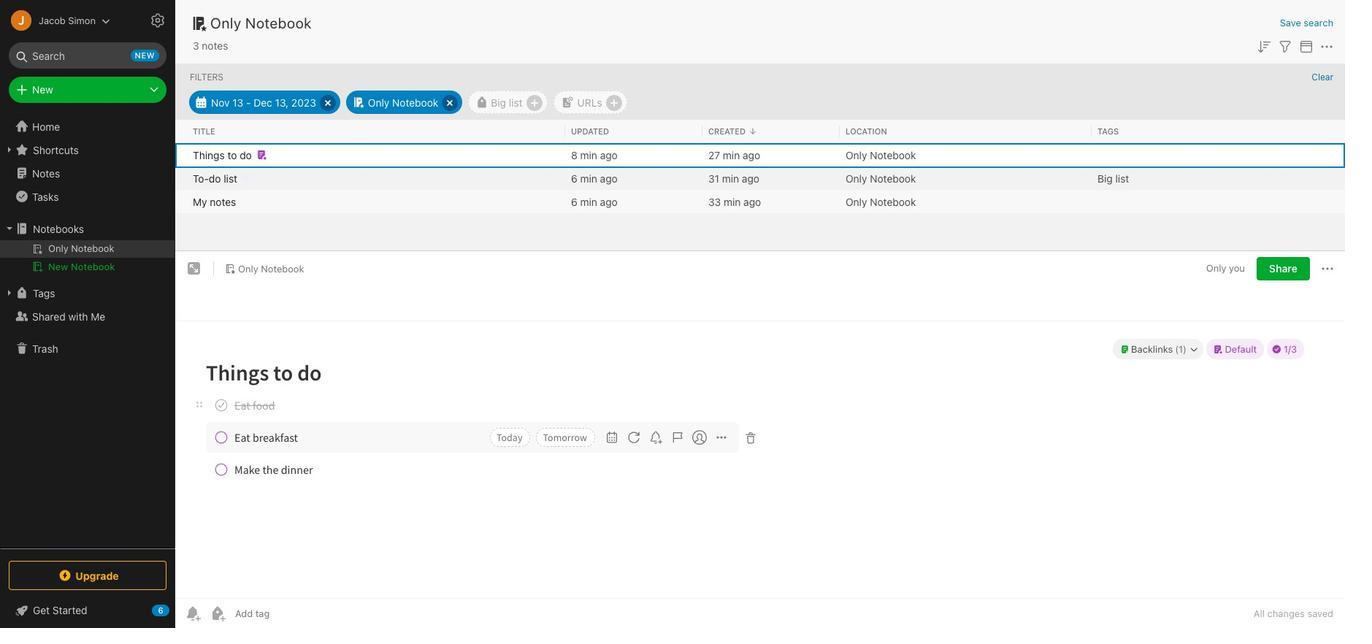 Task type: describe. For each thing, give the bounding box(es) containing it.
big list inside 'button'
[[491, 96, 523, 108]]

search
[[1304, 17, 1334, 28]]

notes
[[32, 167, 60, 179]]

updated
[[571, 126, 609, 136]]

to
[[228, 149, 237, 161]]

more actions image for the topmost more actions field
[[1318, 38, 1336, 55]]

8
[[571, 149, 578, 161]]

Sort options field
[[1256, 37, 1273, 55]]

notebook inside button
[[71, 261, 115, 272]]

new notebook button
[[0, 258, 175, 275]]

add tag image
[[209, 605, 226, 622]]

get
[[33, 604, 50, 616]]

home
[[32, 120, 60, 133]]

6 for 31 min ago
[[571, 172, 578, 184]]

6 min ago for 33 min ago
[[571, 195, 618, 208]]

33
[[709, 195, 721, 208]]

new
[[135, 50, 155, 60]]

27 min ago
[[709, 149, 760, 161]]

new for new
[[32, 83, 53, 96]]

jacob
[[39, 14, 66, 26]]

me
[[91, 310, 105, 322]]

cell for 27
[[175, 143, 187, 167]]

8 min ago
[[571, 149, 618, 161]]

0 vertical spatial more actions field
[[1318, 37, 1336, 55]]

31 min ago
[[709, 172, 760, 184]]

shared
[[32, 310, 66, 322]]

trash
[[32, 342, 58, 355]]

you
[[1229, 262, 1245, 274]]

tasks button
[[0, 185, 175, 208]]

urls
[[577, 96, 602, 108]]

notes link
[[0, 161, 175, 185]]

Add tag field
[[234, 607, 343, 620]]

new search field
[[19, 42, 159, 69]]

31
[[709, 172, 719, 184]]

new button
[[9, 77, 167, 103]]

saved
[[1308, 608, 1334, 619]]

save search
[[1280, 17, 1334, 28]]

1 vertical spatial do
[[209, 172, 221, 184]]

row group containing things to do
[[175, 143, 1345, 213]]

location
[[846, 126, 887, 136]]

new for new notebook
[[48, 261, 68, 272]]

share
[[1269, 262, 1298, 275]]

only notebook inside note window element
[[238, 263, 304, 274]]

0 horizontal spatial list
[[224, 172, 237, 184]]

notebooks link
[[0, 217, 175, 240]]

notebooks
[[33, 222, 84, 235]]

0 vertical spatial only notebook button
[[346, 91, 463, 114]]

created
[[709, 126, 746, 136]]

cell for 33
[[175, 190, 187, 213]]

33 min ago
[[709, 195, 761, 208]]

cell up new notebook
[[0, 240, 175, 258]]

to-
[[193, 172, 209, 184]]

Help and Learning task checklist field
[[0, 599, 175, 622]]

to-do list
[[193, 172, 237, 184]]

click to collapse image
[[170, 601, 181, 619]]

list inside 'button'
[[509, 96, 523, 108]]

settings image
[[149, 12, 167, 29]]

more actions image for the bottom more actions field
[[1319, 260, 1337, 278]]

2 horizontal spatial list
[[1116, 172, 1129, 184]]

upgrade
[[75, 569, 119, 582]]

save search button
[[1280, 16, 1334, 30]]

title
[[193, 126, 215, 136]]

tasks
[[32, 190, 59, 203]]

my notes
[[193, 195, 236, 208]]

all
[[1254, 608, 1265, 619]]

6 inside help and learning task checklist field
[[158, 606, 163, 615]]

add a reminder image
[[184, 605, 202, 622]]

notes for 3 notes
[[202, 39, 228, 52]]

Account field
[[0, 6, 110, 35]]

nov 13 - dec 13, 2023 button
[[189, 91, 340, 114]]

nov 13 - dec 13, 2023
[[211, 96, 316, 108]]

6 min ago for 31 min ago
[[571, 172, 618, 184]]



Task type: vqa. For each thing, say whether or not it's contained in the screenshot.
search field in Main element
no



Task type: locate. For each thing, give the bounding box(es) containing it.
do
[[240, 149, 252, 161], [209, 172, 221, 184]]

1 6 min ago from the top
[[571, 172, 618, 184]]

row group
[[175, 120, 1345, 143], [175, 143, 1345, 213]]

2 row group from the top
[[175, 143, 1345, 213]]

new inside button
[[48, 261, 68, 272]]

0 vertical spatial new
[[32, 83, 53, 96]]

2 vertical spatial 6
[[158, 606, 163, 615]]

1 horizontal spatial only notebook button
[[346, 91, 463, 114]]

-
[[246, 96, 251, 108]]

big list
[[491, 96, 523, 108], [1098, 172, 1129, 184]]

cell left my
[[175, 190, 187, 213]]

notes right my
[[210, 195, 236, 208]]

1 vertical spatial notes
[[210, 195, 236, 208]]

Search text field
[[19, 42, 156, 69]]

0 horizontal spatial only notebook button
[[220, 259, 309, 279]]

tree
[[0, 115, 175, 548]]

3 notes
[[193, 39, 228, 52]]

shared with me link
[[0, 305, 175, 328]]

only you
[[1207, 262, 1245, 274]]

notebook
[[245, 15, 312, 31], [392, 96, 438, 108], [870, 149, 916, 161], [870, 172, 916, 184], [870, 195, 916, 208], [71, 261, 115, 272], [261, 263, 304, 274]]

1 horizontal spatial list
[[509, 96, 523, 108]]

tags
[[1098, 126, 1119, 136], [33, 287, 55, 299]]

1 horizontal spatial tags
[[1098, 126, 1119, 136]]

only notebook button
[[346, 91, 463, 114], [220, 259, 309, 279]]

more actions image right view options 'field'
[[1318, 38, 1336, 55]]

3
[[193, 39, 199, 52]]

shared with me
[[32, 310, 105, 322]]

expand note image
[[186, 260, 203, 278]]

filters
[[190, 72, 224, 83]]

list
[[509, 96, 523, 108], [224, 172, 237, 184], [1116, 172, 1129, 184]]

new notebook group
[[0, 240, 175, 281]]

6 min ago
[[571, 172, 618, 184], [571, 195, 618, 208]]

0 vertical spatial notes
[[202, 39, 228, 52]]

urls button
[[553, 91, 627, 114]]

1 vertical spatial more actions image
[[1319, 260, 1337, 278]]

new
[[32, 83, 53, 96], [48, 261, 68, 272]]

0 horizontal spatial big list
[[491, 96, 523, 108]]

1 vertical spatial 6 min ago
[[571, 195, 618, 208]]

new down the notebooks
[[48, 261, 68, 272]]

Add filters field
[[1277, 37, 1294, 55]]

cell for 31
[[175, 167, 187, 190]]

dec
[[254, 96, 272, 108]]

tags inside button
[[33, 287, 55, 299]]

shortcuts
[[33, 144, 79, 156]]

0 horizontal spatial big
[[491, 96, 506, 108]]

0 vertical spatial big
[[491, 96, 506, 108]]

min
[[580, 149, 597, 161], [723, 149, 740, 161], [580, 172, 597, 184], [722, 172, 739, 184], [580, 195, 597, 208], [724, 195, 741, 208]]

ago
[[600, 149, 618, 161], [743, 149, 760, 161], [600, 172, 618, 184], [742, 172, 760, 184], [600, 195, 618, 208], [744, 195, 761, 208]]

big inside big list 'button'
[[491, 96, 506, 108]]

shortcuts button
[[0, 138, 175, 161]]

things
[[193, 149, 225, 161]]

0 vertical spatial 6 min ago
[[571, 172, 618, 184]]

nov
[[211, 96, 230, 108]]

tree containing home
[[0, 115, 175, 548]]

1 horizontal spatial big
[[1098, 172, 1113, 184]]

tags button
[[0, 281, 175, 305]]

1 vertical spatial only notebook button
[[220, 259, 309, 279]]

new notebook
[[48, 261, 115, 272]]

save
[[1280, 17, 1301, 28]]

0 vertical spatial do
[[240, 149, 252, 161]]

with
[[68, 310, 88, 322]]

new up home
[[32, 83, 53, 96]]

home link
[[0, 115, 175, 138]]

expand tags image
[[4, 287, 15, 299]]

big inside row group
[[1098, 172, 1113, 184]]

0 vertical spatial more actions image
[[1318, 38, 1336, 55]]

1 vertical spatial 6
[[571, 195, 578, 208]]

1 vertical spatial more actions field
[[1319, 257, 1337, 280]]

6
[[571, 172, 578, 184], [571, 195, 578, 208], [158, 606, 163, 615]]

0 vertical spatial big list
[[491, 96, 523, 108]]

0 horizontal spatial do
[[209, 172, 221, 184]]

1 vertical spatial big list
[[1098, 172, 1129, 184]]

clear button
[[1312, 72, 1334, 83]]

6 for 33 min ago
[[571, 195, 578, 208]]

do right to at left
[[240, 149, 252, 161]]

more actions field right share button
[[1319, 257, 1337, 280]]

get started
[[33, 604, 87, 616]]

only
[[210, 15, 242, 31], [368, 96, 390, 108], [846, 149, 867, 161], [846, 172, 867, 184], [846, 195, 867, 208], [1207, 262, 1227, 274], [238, 263, 258, 274]]

2 6 min ago from the top
[[571, 195, 618, 208]]

1 vertical spatial tags
[[33, 287, 55, 299]]

1 horizontal spatial big list
[[1098, 172, 1129, 184]]

more actions image right share button
[[1319, 260, 1337, 278]]

trash link
[[0, 337, 175, 360]]

notes for my notes
[[210, 195, 236, 208]]

row group containing title
[[175, 120, 1345, 143]]

things to do
[[193, 149, 252, 161]]

more actions image
[[1318, 38, 1336, 55], [1319, 260, 1337, 278]]

do up my notes
[[209, 172, 221, 184]]

More actions field
[[1318, 37, 1336, 55], [1319, 257, 1337, 280]]

cell left 'things'
[[175, 143, 187, 167]]

27
[[709, 149, 720, 161]]

notes
[[202, 39, 228, 52], [210, 195, 236, 208]]

big
[[491, 96, 506, 108], [1098, 172, 1113, 184]]

0 vertical spatial 6
[[571, 172, 578, 184]]

notes right 3
[[202, 39, 228, 52]]

View options field
[[1294, 37, 1315, 55]]

started
[[52, 604, 87, 616]]

jacob simon
[[39, 14, 96, 26]]

all changes saved
[[1254, 608, 1334, 619]]

0 horizontal spatial tags
[[33, 287, 55, 299]]

1 vertical spatial big
[[1098, 172, 1113, 184]]

clear
[[1312, 72, 1334, 83]]

1 vertical spatial new
[[48, 261, 68, 272]]

upgrade button
[[9, 561, 167, 590]]

1 horizontal spatial do
[[240, 149, 252, 161]]

notebook inside note window element
[[261, 263, 304, 274]]

add filters image
[[1277, 38, 1294, 55]]

big list button
[[468, 91, 548, 114]]

cell
[[175, 143, 187, 167], [175, 167, 187, 190], [175, 190, 187, 213], [0, 240, 175, 258]]

share button
[[1257, 257, 1310, 280]]

expand notebooks image
[[4, 223, 15, 234]]

more actions field right view options 'field'
[[1318, 37, 1336, 55]]

13,
[[275, 96, 289, 108]]

2023
[[291, 96, 316, 108]]

note window element
[[175, 251, 1345, 628]]

changes
[[1268, 608, 1305, 619]]

cell left to-
[[175, 167, 187, 190]]

new inside popup button
[[32, 83, 53, 96]]

my
[[193, 195, 207, 208]]

simon
[[68, 14, 96, 26]]

13
[[233, 96, 243, 108]]

only notebook
[[210, 15, 312, 31], [368, 96, 438, 108], [846, 149, 916, 161], [846, 172, 916, 184], [846, 195, 916, 208], [238, 263, 304, 274]]

1 row group from the top
[[175, 120, 1345, 143]]

0 vertical spatial tags
[[1098, 126, 1119, 136]]

Note Editor text field
[[175, 321, 1345, 598]]



